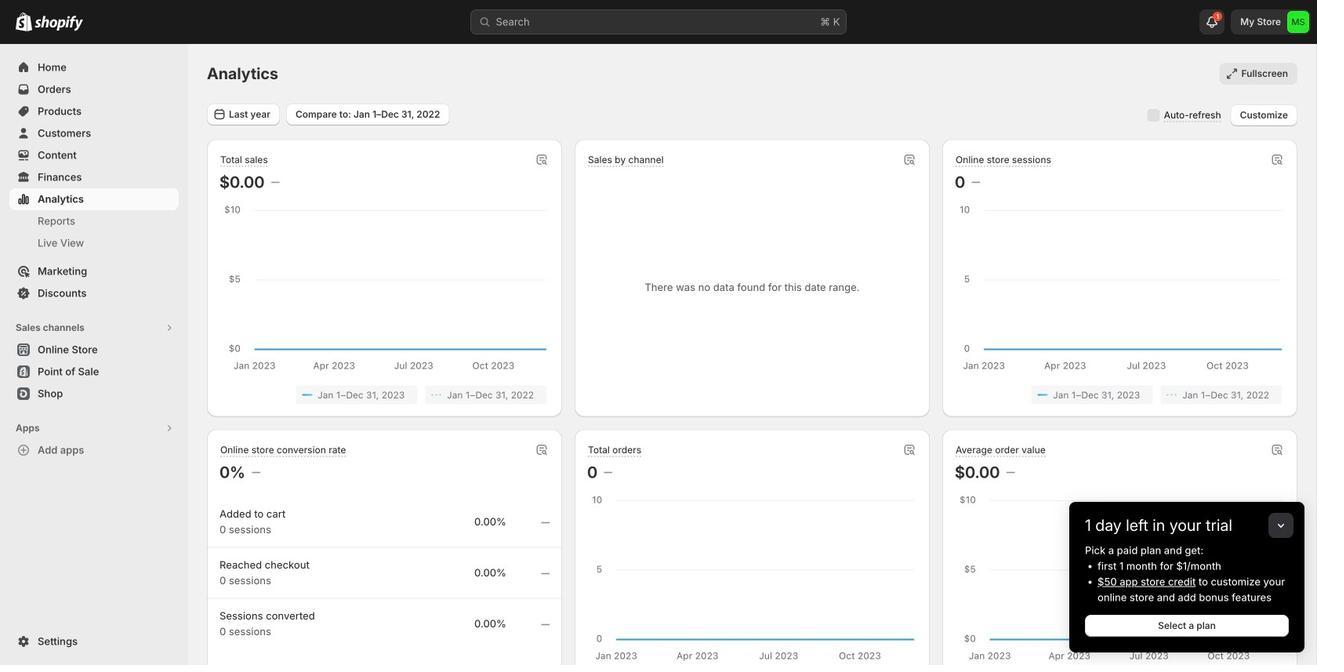 Task type: vqa. For each thing, say whether or not it's contained in the screenshot.
Shopify image
yes



Task type: describe. For each thing, give the bounding box(es) containing it.
1 list from the left
[[223, 386, 547, 404]]

2 list from the left
[[958, 386, 1282, 404]]



Task type: locate. For each thing, give the bounding box(es) containing it.
1 horizontal spatial list
[[958, 386, 1282, 404]]

0 horizontal spatial shopify image
[[16, 12, 32, 31]]

shopify image
[[16, 12, 32, 31], [35, 15, 83, 31]]

list
[[223, 386, 547, 404], [958, 386, 1282, 404]]

1 horizontal spatial shopify image
[[35, 15, 83, 31]]

0 horizontal spatial list
[[223, 386, 547, 404]]

my store image
[[1288, 11, 1310, 33]]



